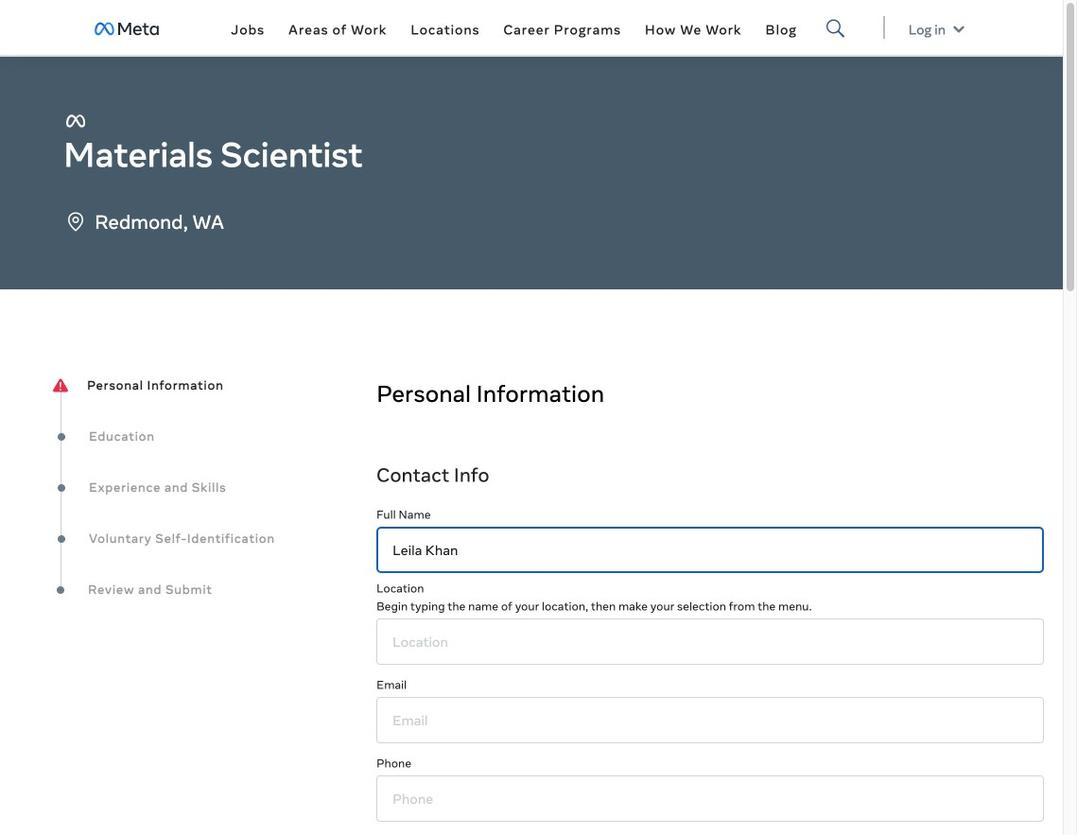 Task type: vqa. For each thing, say whether or not it's contained in the screenshot.
Email text field at the bottom of page
yes



Task type: locate. For each thing, give the bounding box(es) containing it.
Full Name text field
[[377, 527, 1044, 573]]

meta black icon image
[[66, 112, 85, 131]]

Phone text field
[[377, 776, 1044, 822]]



Task type: describe. For each thing, give the bounding box(es) containing it.
desktop nav logo image
[[95, 22, 159, 36]]

Email text field
[[377, 697, 1044, 744]]



